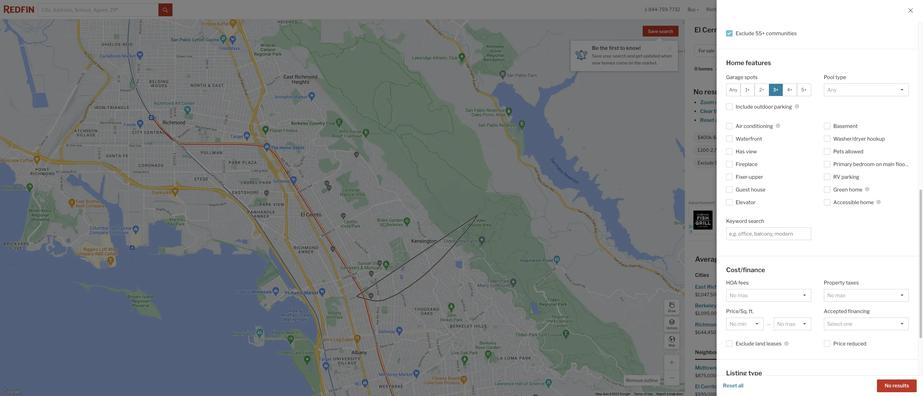 Task type: describe. For each thing, give the bounding box(es) containing it.
home
[[726, 59, 745, 67]]

land
[[804, 48, 815, 53]]

updated
[[644, 53, 660, 58]]

0 horizontal spatial map
[[669, 392, 676, 396]]

clear
[[700, 108, 713, 114]]

remove coming soon, under contract/pending image
[[835, 148, 839, 152]]

terms of use link
[[634, 392, 653, 396]]

listing type
[[726, 369, 762, 377]]

search for keyword search
[[749, 218, 764, 224]]

near
[[767, 255, 782, 263]]

zoom
[[700, 99, 714, 105]]

homes
[[741, 26, 764, 34]]

townhouse, land
[[812, 135, 847, 140]]

sale inside button
[[706, 48, 715, 53]]

boundary
[[735, 108, 757, 114]]

map button
[[664, 334, 680, 349]]

pool type
[[824, 74, 846, 80]]

property taxes
[[824, 280, 859, 286]]

reset all
[[723, 383, 744, 389]]

san francisco homes for sale $1,349,900
[[804, 322, 874, 335]]

zip codes element
[[743, 344, 767, 360]]

report ad button
[[906, 202, 920, 206]]

for inside east richmond heights homes for sale $1,047,500
[[770, 284, 777, 290]]

Any radio
[[726, 83, 741, 96]]

4+ inside button
[[848, 48, 854, 53]]

sale inside midtown homes for sale $875,000
[[743, 365, 752, 371]]

0 horizontal spatial $400k-$4.5m
[[698, 135, 727, 140]]

list box for pool type
[[824, 83, 909, 96]]

map inside zoom out clear the map boundary reset all filters or remove one of your filters below to see more homes
[[723, 108, 734, 114]]

fixer-upper
[[736, 174, 763, 180]]

francisco
[[815, 322, 838, 328]]

map data ©2023 google
[[596, 392, 630, 396]]

richmond homes for sale $644,450
[[695, 322, 756, 335]]

hoa fees
[[726, 280, 749, 286]]

of inside zoom out clear the map boundary reset all filters or remove one of your filters below to see more homes
[[773, 117, 778, 123]]

1-844-759-7732
[[645, 7, 680, 12]]

submit search image
[[163, 8, 168, 13]]

listing
[[726, 369, 747, 377]]

0 horizontal spatial parking
[[774, 104, 792, 110]]

sale inside the berkeley homes for sale $1,095,000
[[743, 303, 753, 309]]

7
[[904, 48, 907, 53]]

conditioning
[[744, 123, 773, 129]]

primary bedroom on main floor
[[834, 161, 907, 167]]

floor
[[896, 161, 907, 167]]

rv parking
[[834, 174, 860, 180]]

0 vertical spatial ft.
[[731, 148, 735, 153]]

all inside button
[[738, 383, 744, 389]]

pets
[[834, 148, 844, 155]]

be the first to know! dialog
[[571, 37, 678, 71]]

el cerrito link
[[819, 182, 841, 188]]

price/sq.
[[726, 308, 748, 314]]

844-
[[649, 7, 659, 12]]

filters inside button
[[889, 48, 901, 53]]

coming
[[753, 148, 769, 153]]

berkeley
[[695, 303, 717, 309]]

price
[[834, 341, 846, 347]]

report a map error
[[657, 392, 683, 396]]

type for listing type
[[749, 369, 762, 377]]

reset inside zoom out clear the map boundary reset all filters or remove one of your filters below to see more homes
[[700, 117, 715, 123]]

pets allowed
[[834, 148, 864, 155]]

no inside button
[[885, 383, 892, 389]]

a
[[667, 392, 669, 396]]

elevator
[[736, 199, 756, 205]]

property
[[824, 280, 845, 286]]

e.g. office, balcony, modern text field
[[729, 231, 809, 237]]

home for average
[[725, 255, 743, 263]]

save search button
[[643, 26, 679, 37]]

©2023
[[610, 392, 620, 396]]

upper
[[749, 174, 763, 180]]

your inside save your search and get updated when new homes come on the market.
[[603, 53, 612, 58]]

richmond inside east richmond heights homes for sale $1,047,500
[[707, 284, 732, 290]]

spots
[[745, 74, 758, 80]]

el for el cerrito hills homes for sale
[[695, 384, 700, 390]]

see
[[827, 117, 835, 123]]

for right by
[[748, 384, 755, 390]]

4+ radio
[[783, 83, 797, 96]]

prices
[[745, 255, 765, 263]]

1 vertical spatial ca
[[818, 255, 828, 263]]

and
[[628, 53, 635, 58]]

0
[[695, 66, 698, 72]]

homes inside san francisco homes for sale $1,349,900
[[839, 322, 855, 328]]

$644,450
[[695, 330, 717, 335]]

homes inside zoom out clear the map boundary reset all filters or remove one of your filters below to see more homes
[[850, 117, 866, 123]]

report for report a map error
[[657, 392, 666, 396]]

home for accessible
[[861, 199, 874, 205]]

has
[[736, 148, 745, 155]]

sale inside east richmond heights homes for sale $1,047,500
[[778, 284, 788, 290]]

homes inside midtown homes for sale $875,000
[[718, 365, 734, 371]]

list box for hoa fees
[[726, 289, 811, 302]]

studio+ for studio+ / 4+ ba
[[829, 48, 845, 53]]

for left sale
[[766, 26, 775, 34]]

average home prices near el cerrito, ca
[[695, 255, 828, 263]]

heights
[[733, 284, 752, 290]]

agent
[[743, 388, 757, 394]]

sale inside kensington homes for sale $1,849,000
[[858, 303, 868, 309]]

1 horizontal spatial filters
[[790, 117, 804, 123]]

by agent
[[736, 388, 757, 394]]

0 horizontal spatial communities
[[724, 160, 751, 166]]

0 horizontal spatial 55+
[[715, 160, 723, 166]]

land for exclude
[[756, 341, 766, 347]]

outdoor
[[754, 104, 773, 110]]

financing
[[848, 308, 870, 314]]

map for map data ©2023 google
[[596, 392, 602, 396]]

0 horizontal spatial $400k-
[[698, 135, 713, 140]]

neighborhoods
[[695, 349, 733, 355]]

options button
[[664, 316, 680, 332]]

1-
[[645, 7, 649, 12]]

homes inside save your search and get updated when new homes come on the market.
[[602, 60, 615, 65]]

homes inside albany homes for sale $629,000
[[822, 284, 838, 290]]

0 vertical spatial no
[[694, 88, 703, 96]]

cities heading
[[695, 272, 913, 279]]

for inside richmond homes for sale $644,450
[[738, 322, 745, 328]]

$1,349,900
[[804, 330, 829, 335]]

by
[[736, 388, 742, 394]]

hills
[[719, 384, 730, 390]]

759-
[[659, 7, 669, 12]]

0 horizontal spatial filters
[[722, 117, 736, 123]]

report for report ad
[[906, 202, 915, 205]]

remove $400k-$4.5m image
[[731, 136, 734, 139]]

out
[[715, 99, 723, 105]]

zoom out button
[[700, 99, 724, 105]]

$629,000
[[804, 292, 826, 297]]

$400k-$4.5m button
[[729, 44, 771, 57]]

reset all button
[[723, 380, 744, 392]]

• for homes
[[716, 67, 718, 72]]

homes inside kensington homes for sale $1,849,000
[[833, 303, 849, 309]]

1 vertical spatial ft.
[[749, 308, 754, 314]]

house
[[751, 187, 766, 193]]

remove outline
[[626, 378, 658, 383]]

3+ radio
[[769, 83, 783, 96]]

save for save search
[[648, 29, 658, 34]]

$400k- inside button
[[734, 48, 750, 53]]

zoom out clear the map boundary reset all filters or remove one of your filters below to see more homes
[[700, 99, 866, 123]]

$875,000
[[695, 373, 717, 378]]

to inside zoom out clear the map boundary reset all filters or remove one of your filters below to see more homes
[[821, 117, 826, 123]]

map for map
[[669, 343, 675, 347]]

all filters • 7 button
[[870, 44, 911, 57]]

0 vertical spatial 55+
[[756, 30, 765, 37]]

guest
[[736, 187, 750, 193]]

$400k-$4.5m inside button
[[734, 48, 764, 53]]

draw
[[668, 309, 676, 313]]

0 vertical spatial exclude 55+ communities
[[736, 30, 797, 37]]

2 vertical spatial exclude
[[736, 341, 755, 347]]

one
[[763, 117, 772, 123]]



Task type: locate. For each thing, give the bounding box(es) containing it.
0 horizontal spatial cerrito,
[[702, 26, 728, 34]]

exclude 55+ communities up the $400k-$4.5m button
[[736, 30, 797, 37]]

0 vertical spatial to
[[620, 45, 625, 51]]

of right one
[[773, 117, 778, 123]]

1 vertical spatial your
[[779, 117, 789, 123]]

type up "agent"
[[749, 369, 762, 377]]

0 vertical spatial cerrito,
[[702, 26, 728, 34]]

sale
[[777, 26, 791, 34]]

save inside button
[[648, 29, 658, 34]]

townhouse, for townhouse, land
[[812, 135, 837, 140]]

0 horizontal spatial $4.5m
[[713, 135, 727, 140]]

studio+ down air conditioning
[[745, 135, 760, 140]]

• inside button
[[902, 48, 904, 53]]

report ad
[[906, 202, 920, 205]]

for inside albany homes for sale $629,000
[[840, 284, 846, 290]]

0 horizontal spatial studio+
[[745, 135, 760, 140]]

1 vertical spatial $4.5m
[[713, 135, 727, 140]]

$400k-$4.5m up home features
[[734, 48, 764, 53]]

0 horizontal spatial all
[[716, 117, 721, 123]]

map down out
[[723, 108, 734, 114]]

land left remove townhouse, land icon
[[838, 135, 847, 140]]

0 vertical spatial search
[[659, 29, 673, 34]]

55+ down the 2,750
[[715, 160, 723, 166]]

results inside button
[[893, 383, 909, 389]]

55+ up the $400k-$4.5m button
[[756, 30, 765, 37]]

1 horizontal spatial cerrito,
[[791, 255, 816, 263]]

0 vertical spatial $400k-$4.5m
[[734, 48, 764, 53]]

ba
[[855, 48, 860, 53]]

save for save your search and get updated when new homes come on the market.
[[592, 53, 602, 58]]

on down and
[[629, 60, 634, 65]]

for inside san francisco homes for sale $1,349,900
[[856, 322, 863, 328]]

sale inside albany homes for sale $629,000
[[847, 284, 857, 290]]

sale inside richmond homes for sale $644,450
[[746, 322, 756, 328]]

1 vertical spatial on
[[876, 161, 882, 167]]

save up new
[[592, 53, 602, 58]]

0 vertical spatial richmond
[[707, 284, 732, 290]]

0 vertical spatial land
[[838, 135, 847, 140]]

outline
[[644, 378, 658, 383]]

sale down price/sq. ft.
[[746, 322, 756, 328]]

0 vertical spatial $400k-
[[734, 48, 750, 53]]

studio+ left /
[[829, 48, 845, 53]]

on inside save your search and get updated when new homes come on the market.
[[629, 60, 634, 65]]

midtown
[[695, 365, 717, 371]]

2 vertical spatial search
[[749, 218, 764, 224]]

4+ inside option
[[787, 87, 793, 92]]

home up accessible home at right
[[849, 187, 863, 193]]

el for el cerrito, ca homes for sale
[[695, 26, 701, 34]]

the inside save your search and get updated when new homes come on the market.
[[635, 60, 641, 65]]

0 horizontal spatial map
[[596, 392, 602, 396]]

studio+ for studio+
[[745, 135, 760, 140]]

sale inside san francisco homes for sale $1,349,900
[[864, 322, 874, 328]]

el left green
[[819, 182, 823, 188]]

google image
[[2, 388, 23, 396]]

for down east richmond heights homes for sale $1,047,500
[[735, 303, 742, 309]]

for right accepted
[[850, 303, 857, 309]]

fees
[[739, 280, 749, 286]]

recommended
[[732, 66, 764, 72]]

7732
[[669, 7, 680, 12]]

richmond up $644,450
[[695, 322, 720, 328]]

filters left below at the top of the page
[[790, 117, 804, 123]]

cerrito
[[824, 182, 841, 188], [701, 384, 718, 390]]

remove exclude 55+ communities image
[[755, 161, 759, 165]]

1 vertical spatial type
[[749, 369, 762, 377]]

sale down zip codes element in the right of the page
[[743, 365, 752, 371]]

1 vertical spatial •
[[716, 67, 718, 72]]

0 horizontal spatial no
[[694, 88, 703, 96]]

draw button
[[664, 299, 680, 315]]

home up cost/finance
[[725, 255, 743, 263]]

$1,095,000
[[695, 311, 720, 316]]

1 horizontal spatial no results
[[885, 383, 909, 389]]

east richmond heights homes for sale $1,047,500
[[695, 284, 788, 297]]

1+
[[746, 87, 750, 92]]

map
[[723, 108, 734, 114], [669, 392, 676, 396]]

townhouse, left land
[[778, 48, 803, 53]]

east
[[695, 284, 706, 290]]

for down financing
[[856, 322, 863, 328]]

exclude land leases
[[736, 341, 782, 347]]

1 vertical spatial reset
[[723, 383, 737, 389]]

0 vertical spatial exclude
[[736, 30, 755, 37]]

sq.
[[724, 148, 730, 153]]

el for el cerrito
[[819, 182, 823, 188]]

0 horizontal spatial the
[[600, 45, 608, 51]]

1 vertical spatial no
[[885, 383, 892, 389]]

0 vertical spatial no results
[[694, 88, 728, 96]]

1 horizontal spatial ca
[[818, 255, 828, 263]]

0 horizontal spatial save
[[592, 53, 602, 58]]

search up e.g. office, balcony, modern text field
[[749, 218, 764, 224]]

el right near
[[783, 255, 789, 263]]

cerrito, up cities heading
[[791, 255, 816, 263]]

3+
[[773, 87, 779, 92]]

to left see
[[821, 117, 826, 123]]

map down options
[[669, 343, 675, 347]]

4+ right 3+ radio
[[787, 87, 793, 92]]

cerrito down $875,000
[[701, 384, 718, 390]]

1 horizontal spatial results
[[893, 383, 909, 389]]

cities
[[695, 272, 709, 278]]

2 horizontal spatial search
[[749, 218, 764, 224]]

sale down east richmond heights homes for sale $1,047,500
[[743, 303, 753, 309]]

1,100-2,750 sq. ft.
[[698, 148, 735, 153]]

$400k- up home
[[734, 48, 750, 53]]

studio+
[[829, 48, 845, 53], [745, 135, 760, 140]]

parking
[[774, 104, 792, 110], [842, 174, 860, 180]]

sale down cities heading
[[778, 284, 788, 290]]

waterfront
[[736, 136, 762, 142]]

no results inside button
[[885, 383, 909, 389]]

for sale button
[[695, 44, 727, 57]]

for up kensington homes for sale $1,849,000
[[840, 284, 846, 290]]

terms
[[634, 392, 643, 396]]

0 vertical spatial ca
[[729, 26, 739, 34]]

bedroom
[[853, 161, 875, 167]]

0 horizontal spatial townhouse,
[[778, 48, 803, 53]]

5+ radio
[[797, 83, 811, 96]]

home right accessible
[[861, 199, 874, 205]]

to
[[620, 45, 625, 51], [821, 117, 826, 123]]

more
[[836, 117, 849, 123]]

$1,849,000
[[804, 311, 829, 316]]

search for save search
[[659, 29, 673, 34]]

0 vertical spatial home
[[849, 187, 863, 193]]

for down near
[[770, 284, 777, 290]]

save inside save your search and get updated when new homes come on the market.
[[592, 53, 602, 58]]

0 vertical spatial parking
[[774, 104, 792, 110]]

2 horizontal spatial the
[[714, 108, 722, 114]]

to inside the be the first to know! dialog
[[620, 45, 625, 51]]

list box
[[824, 83, 909, 96], [726, 289, 811, 302], [824, 289, 909, 302], [726, 318, 764, 330], [774, 318, 811, 330], [824, 318, 909, 330]]

ad
[[916, 202, 920, 205]]

exclude down richmond homes for sale $644,450
[[736, 341, 755, 347]]

homes inside east richmond heights homes for sale $1,047,500
[[753, 284, 769, 290]]

cerrito,
[[702, 26, 728, 34], [791, 255, 816, 263]]

0 vertical spatial cerrito
[[824, 182, 841, 188]]

1+ radio
[[741, 83, 755, 96]]

results
[[705, 88, 728, 96], [893, 383, 909, 389]]

townhouse,
[[778, 48, 803, 53], [812, 135, 837, 140]]

cerrito for el cerrito hills homes for sale
[[701, 384, 718, 390]]

0 vertical spatial the
[[600, 45, 608, 51]]

1,100-
[[698, 148, 711, 153]]

green home
[[834, 187, 863, 193]]

1 horizontal spatial 4+
[[848, 48, 854, 53]]

0 horizontal spatial •
[[716, 67, 718, 72]]

richmond inside richmond homes for sale $644,450
[[695, 322, 720, 328]]

san
[[804, 322, 813, 328]]

save down 844-
[[648, 29, 658, 34]]

1 horizontal spatial parking
[[842, 174, 860, 180]]

• inside '0 homes •'
[[716, 67, 718, 72]]

1-844-759-7732 link
[[645, 7, 680, 12]]

1 horizontal spatial cerrito
[[824, 182, 841, 188]]

homes inside richmond homes for sale $644,450
[[721, 322, 737, 328]]

search inside save your search and get updated when new homes come on the market.
[[613, 53, 627, 58]]

cerrito for el cerrito
[[824, 182, 841, 188]]

remove townhouse, land image
[[850, 136, 854, 139]]

type right 'pool'
[[836, 74, 846, 80]]

your down first
[[603, 53, 612, 58]]

1 horizontal spatial report
[[906, 202, 915, 205]]

1 horizontal spatial ft.
[[749, 308, 754, 314]]

0 vertical spatial reset
[[700, 117, 715, 123]]

4+ right /
[[848, 48, 854, 53]]

report left a
[[657, 392, 666, 396]]

0 horizontal spatial search
[[613, 53, 627, 58]]

the right be
[[600, 45, 608, 51]]

1 horizontal spatial reset
[[723, 383, 737, 389]]

reset
[[700, 117, 715, 123], [723, 383, 737, 389]]

no results
[[694, 88, 728, 96], [885, 383, 909, 389]]

1 vertical spatial exclude
[[698, 160, 714, 166]]

0 vertical spatial map
[[723, 108, 734, 114]]

search up come
[[613, 53, 627, 58]]

option group containing any
[[726, 83, 811, 96]]

0 vertical spatial communities
[[766, 30, 797, 37]]

cerrito, up for sale button
[[702, 26, 728, 34]]

1 vertical spatial to
[[821, 117, 826, 123]]

green
[[834, 187, 848, 193]]

$400k-$4.5m up 1,100-2,750 sq. ft.
[[698, 135, 727, 140]]

no
[[694, 88, 703, 96], [885, 383, 892, 389]]

0 vertical spatial •
[[902, 48, 904, 53]]

$4.5m left remove $400k-$4.5m image on the right top of page
[[713, 135, 727, 140]]

exclude 55+ communities down sq.
[[698, 160, 751, 166]]

of left use
[[644, 392, 647, 396]]

ft. right "price/sq."
[[749, 308, 754, 314]]

the up reset all filters button
[[714, 108, 722, 114]]

neighborhoods element
[[695, 344, 733, 360]]

richmond
[[707, 284, 732, 290], [695, 322, 720, 328]]

search down 759-
[[659, 29, 673, 34]]

1 vertical spatial $400k-$4.5m
[[698, 135, 727, 140]]

coming soon, under contract/pending
[[753, 148, 831, 153]]

0 horizontal spatial 4+
[[787, 87, 793, 92]]

list box for property taxes
[[824, 289, 909, 302]]

0 horizontal spatial report
[[657, 392, 666, 396]]

sale
[[706, 48, 715, 53], [778, 284, 788, 290], [847, 284, 857, 290], [743, 303, 753, 309], [858, 303, 868, 309], [746, 322, 756, 328], [864, 322, 874, 328], [743, 365, 752, 371], [756, 384, 765, 390]]

on left main
[[876, 161, 882, 167]]

1 horizontal spatial all
[[738, 383, 744, 389]]

of
[[773, 117, 778, 123], [644, 392, 647, 396]]

0 vertical spatial on
[[629, 60, 634, 65]]

map right a
[[669, 392, 676, 396]]

1 horizontal spatial $400k-
[[734, 48, 750, 53]]

reset inside button
[[723, 383, 737, 389]]

ad region
[[689, 206, 920, 234]]

map inside map button
[[669, 343, 675, 347]]

albany homes for sale $629,000
[[804, 284, 857, 297]]

sale right the property
[[847, 284, 857, 290]]

0 horizontal spatial ca
[[729, 26, 739, 34]]

communities down has on the top of the page
[[724, 160, 751, 166]]

your inside zoom out clear the map boundary reset all filters or remove one of your filters below to see more homes
[[779, 117, 789, 123]]

1 vertical spatial 55+
[[715, 160, 723, 166]]

1 horizontal spatial no
[[885, 383, 892, 389]]

communities up townhouse, land at top
[[766, 30, 797, 37]]

el cerrito hills homes for sale
[[695, 384, 765, 390]]

0 horizontal spatial no results
[[694, 88, 728, 96]]

City, Address, School, Agent, ZIP search field
[[38, 3, 159, 16]]

type for pool type
[[836, 74, 846, 80]]

1 vertical spatial richmond
[[695, 322, 720, 328]]

soon,
[[770, 148, 781, 153]]

reset all filters button
[[700, 117, 736, 123]]

hoa
[[726, 280, 738, 286]]

report left ad
[[906, 202, 915, 205]]

price reduced
[[834, 341, 867, 347]]

1 vertical spatial studio+
[[745, 135, 760, 140]]

home for green
[[849, 187, 863, 193]]

$400k- up 1,100-
[[698, 135, 713, 140]]

0 horizontal spatial ft.
[[731, 148, 735, 153]]

search inside button
[[659, 29, 673, 34]]

homes inside the berkeley homes for sale $1,095,000
[[718, 303, 734, 309]]

0 vertical spatial all
[[716, 117, 721, 123]]

1 horizontal spatial studio+
[[829, 48, 845, 53]]

any
[[729, 87, 738, 92]]

el down $875,000
[[695, 384, 700, 390]]

1 vertical spatial cerrito,
[[791, 255, 816, 263]]

garage
[[726, 74, 744, 80]]

cerrito down the rv on the top of the page
[[824, 182, 841, 188]]

1 vertical spatial parking
[[842, 174, 860, 180]]

1 vertical spatial 4+
[[787, 87, 793, 92]]

rv
[[834, 174, 841, 180]]

1 horizontal spatial search
[[659, 29, 673, 34]]

ft. right sq.
[[731, 148, 735, 153]]

features
[[746, 59, 771, 67]]

your right one
[[779, 117, 789, 123]]

error
[[677, 392, 683, 396]]

0 vertical spatial of
[[773, 117, 778, 123]]

all filters • 7
[[882, 48, 907, 53]]

no results button
[[877, 380, 917, 392]]

1 vertical spatial townhouse,
[[812, 135, 837, 140]]

be
[[592, 45, 599, 51]]

under
[[782, 148, 794, 153]]

for inside the berkeley homes for sale $1,095,000
[[735, 303, 742, 309]]

townhouse, inside button
[[778, 48, 803, 53]]

keyword search
[[726, 218, 764, 224]]

1 horizontal spatial on
[[876, 161, 882, 167]]

fixer-
[[736, 174, 749, 180]]

0 vertical spatial townhouse,
[[778, 48, 803, 53]]

0 vertical spatial studio+
[[829, 48, 845, 53]]

map region
[[0, 2, 758, 396]]

exclude down 1,100-
[[698, 160, 714, 166]]

townhouse, land
[[778, 48, 815, 53]]

$4.5m inside button
[[750, 48, 764, 53]]

2+ radio
[[755, 83, 769, 96]]

for inside kensington homes for sale $1,849,000
[[850, 303, 857, 309]]

el up for
[[695, 26, 701, 34]]

air
[[736, 123, 743, 129]]

option group
[[726, 83, 811, 96]]

the down 'get'
[[635, 60, 641, 65]]

map left 'data' on the right
[[596, 392, 602, 396]]

homes inside '0 homes •'
[[699, 66, 713, 72]]

richmond up $1,047,500
[[707, 284, 732, 290]]

sale down financing
[[864, 322, 874, 328]]

1 horizontal spatial the
[[635, 60, 641, 65]]

1 vertical spatial exclude 55+ communities
[[698, 160, 751, 166]]

remove 1,100-2,750 sq. ft. image
[[739, 148, 743, 152]]

0 horizontal spatial results
[[705, 88, 728, 96]]

1 horizontal spatial $4.5m
[[750, 48, 764, 53]]

1 vertical spatial cerrito
[[701, 384, 718, 390]]

the inside zoom out clear the map boundary reset all filters or remove one of your filters below to see more homes
[[714, 108, 722, 114]]

0 horizontal spatial of
[[644, 392, 647, 396]]

0 vertical spatial results
[[705, 88, 728, 96]]

data
[[603, 392, 609, 396]]

sale right for
[[706, 48, 715, 53]]

all inside zoom out clear the map boundary reset all filters or remove one of your filters below to see more homes
[[716, 117, 721, 123]]

1 vertical spatial map
[[669, 392, 676, 396]]

filters
[[889, 48, 901, 53], [722, 117, 736, 123], [790, 117, 804, 123]]

filters down clear the map boundary button
[[722, 117, 736, 123]]

sale down taxes
[[858, 303, 868, 309]]

options
[[666, 326, 678, 330]]

to right first
[[620, 45, 625, 51]]

• left 7
[[902, 48, 904, 53]]

0 vertical spatial map
[[669, 343, 675, 347]]

use
[[648, 392, 653, 396]]

has view
[[736, 148, 757, 155]]

1 vertical spatial save
[[592, 53, 602, 58]]

$4.5m up features
[[750, 48, 764, 53]]

parking down 4+ option
[[774, 104, 792, 110]]

exclude
[[736, 30, 755, 37], [698, 160, 714, 166], [736, 341, 755, 347]]

/
[[846, 48, 848, 53]]

2+
[[760, 87, 765, 92]]

1 vertical spatial home
[[861, 199, 874, 205]]

primary
[[834, 161, 852, 167]]

land left the leases
[[756, 341, 766, 347]]

1 horizontal spatial •
[[902, 48, 904, 53]]

exclude up the $400k-$4.5m button
[[736, 30, 755, 37]]

parking up green home
[[842, 174, 860, 180]]

studio+ inside button
[[829, 48, 845, 53]]

0 vertical spatial save
[[648, 29, 658, 34]]

include outdoor parking
[[736, 104, 792, 110]]

ca
[[729, 26, 739, 34], [818, 255, 828, 263]]

• down for sale button
[[716, 67, 718, 72]]

0 horizontal spatial on
[[629, 60, 634, 65]]

land
[[838, 135, 847, 140], [756, 341, 766, 347]]

accessible
[[834, 199, 859, 205]]

remove outline button
[[624, 375, 660, 386]]

ca left homes
[[729, 26, 739, 34]]

0 horizontal spatial to
[[620, 45, 625, 51]]

sale down listing type
[[756, 384, 765, 390]]

1 horizontal spatial type
[[836, 74, 846, 80]]

for inside midtown homes for sale $875,000
[[735, 365, 742, 371]]

townhouse, up contract/pending
[[812, 135, 837, 140]]

townhouse, for townhouse, land
[[778, 48, 803, 53]]

• for filters
[[902, 48, 904, 53]]

recommended button
[[731, 66, 769, 72]]

know!
[[626, 45, 641, 51]]

report inside report ad button
[[906, 202, 915, 205]]

filters right all
[[889, 48, 901, 53]]

for down price/sq. ft.
[[738, 322, 745, 328]]

for up reset all
[[735, 365, 742, 371]]

1 horizontal spatial land
[[838, 135, 847, 140]]

land for townhouse,
[[838, 135, 847, 140]]

for sale
[[699, 48, 715, 53]]

list box for accepted financing
[[824, 318, 909, 330]]

ca up cities heading
[[818, 255, 828, 263]]



Task type: vqa. For each thing, say whether or not it's contained in the screenshot.
(206) 495-0960
no



